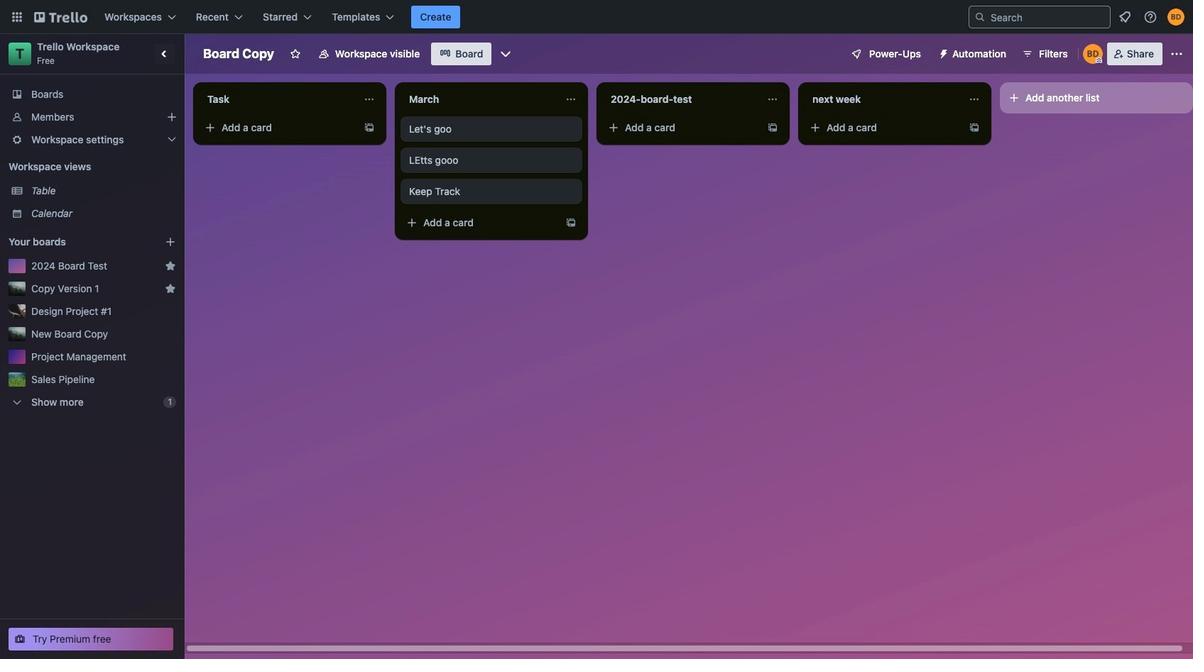 Task type: locate. For each thing, give the bounding box(es) containing it.
barb dwyer (barbdwyer3) image
[[1168, 9, 1185, 26], [1083, 44, 1103, 64]]

Search field
[[986, 7, 1110, 27]]

barb dwyer (barbdwyer3) image down search field
[[1083, 44, 1103, 64]]

open information menu image
[[1144, 10, 1158, 24]]

0 vertical spatial starred icon image
[[165, 261, 176, 272]]

search image
[[974, 11, 986, 23]]

0 vertical spatial barb dwyer (barbdwyer3) image
[[1168, 9, 1185, 26]]

0 horizontal spatial barb dwyer (barbdwyer3) image
[[1083, 44, 1103, 64]]

starred icon image
[[165, 261, 176, 272], [165, 283, 176, 295]]

primary element
[[0, 0, 1193, 34]]

barb dwyer (barbdwyer3) image right open information menu image at right
[[1168, 9, 1185, 26]]

create from template… image
[[364, 122, 375, 134], [767, 122, 778, 134], [969, 122, 980, 134], [565, 217, 577, 229]]

None text field
[[199, 88, 358, 111], [602, 88, 761, 111], [199, 88, 358, 111], [602, 88, 761, 111]]

this member is an admin of this board. image
[[1096, 58, 1102, 64]]

None text field
[[401, 88, 560, 111], [804, 88, 963, 111], [401, 88, 560, 111], [804, 88, 963, 111]]

1 horizontal spatial barb dwyer (barbdwyer3) image
[[1168, 9, 1185, 26]]

1 vertical spatial starred icon image
[[165, 283, 176, 295]]

show menu image
[[1170, 47, 1184, 61]]

star or unstar board image
[[290, 48, 301, 60]]



Task type: describe. For each thing, give the bounding box(es) containing it.
Board name text field
[[196, 43, 281, 65]]

workspace navigation collapse icon image
[[155, 44, 175, 64]]

customize views image
[[499, 47, 513, 61]]

add board image
[[165, 237, 176, 248]]

back to home image
[[34, 6, 87, 28]]

1 starred icon image from the top
[[165, 261, 176, 272]]

1 vertical spatial barb dwyer (barbdwyer3) image
[[1083, 44, 1103, 64]]

your boards with 7 items element
[[9, 234, 143, 251]]

0 notifications image
[[1117, 9, 1134, 26]]

sm image
[[933, 43, 952, 63]]

2 starred icon image from the top
[[165, 283, 176, 295]]



Task type: vqa. For each thing, say whether or not it's contained in the screenshot.
the bottommost Barb Dwyer (barbdwyer3) image
yes



